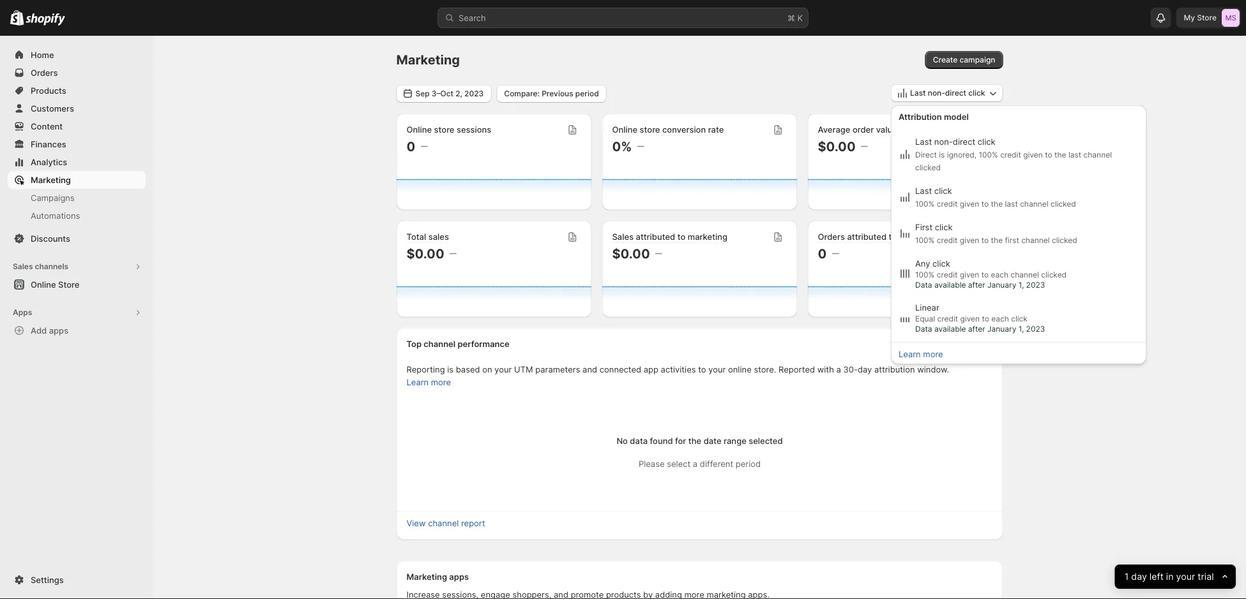 Task type: describe. For each thing, give the bounding box(es) containing it.
attribution
[[875, 365, 915, 375]]

data inside any click 100% credit given to each channel clicked data available after january 1, 2023
[[915, 281, 932, 290]]

reporting is based on your utm parameters and connected app activities to your online store. reported with a 30-day attribution window. learn more
[[407, 365, 949, 388]]

1 day left in your trial button
[[1115, 565, 1236, 590]]

no data found for the date range selected
[[617, 437, 783, 447]]

click inside any click 100% credit given to each channel clicked data available after january 1, 2023
[[933, 259, 950, 269]]

last non-direct click button
[[891, 84, 1003, 102]]

app
[[644, 365, 659, 375]]

last inside last click 100% credit given to the last channel clicked
[[1005, 199, 1018, 209]]

please
[[639, 460, 665, 470]]

average
[[818, 125, 851, 135]]

1, inside any click 100% credit given to each channel clicked data available after january 1, 2023
[[1019, 281, 1024, 290]]

order
[[853, 125, 874, 135]]

finances link
[[8, 135, 146, 153]]

my store image
[[1222, 9, 1240, 27]]

3–oct
[[432, 89, 454, 98]]

1, inside linear equal credit given to each click data available after january 1, 2023
[[1019, 325, 1024, 334]]

2023 inside linear equal credit given to each click data available after january 1, 2023
[[1026, 325, 1045, 334]]

1
[[1125, 572, 1129, 583]]

sales for sales channels
[[13, 262, 33, 272]]

clicked inside last click 100% credit given to the last channel clicked
[[1051, 199, 1076, 209]]

select
[[667, 460, 691, 470]]

store for 0%
[[640, 125, 660, 135]]

first
[[915, 222, 933, 232]]

equal
[[915, 315, 935, 324]]

data
[[630, 437, 648, 447]]

view channel report button
[[399, 515, 493, 533]]

no change image for online store sessions
[[421, 142, 428, 152]]

store for my store
[[1197, 13, 1217, 22]]

0 for orders
[[818, 246, 827, 262]]

last for last click
[[915, 186, 932, 196]]

0 horizontal spatial learn more link
[[407, 378, 451, 388]]

settings
[[31, 576, 64, 585]]

products link
[[8, 82, 146, 100]]

100% for any click
[[915, 271, 935, 280]]

credit inside last non-direct click direct is ignored, 100% credit given to the last channel clicked
[[1001, 150, 1021, 159]]

add
[[31, 326, 47, 336]]

please select a different period
[[639, 460, 761, 470]]

given inside last non-direct click direct is ignored, 100% credit given to the last channel clicked
[[1024, 150, 1043, 159]]

⌘ k
[[788, 13, 803, 23]]

reporting
[[407, 365, 445, 375]]

no change image for total sales
[[450, 249, 457, 259]]

for
[[675, 437, 686, 447]]

average order value
[[818, 125, 897, 135]]

clicked inside first click 100% credit given to the first channel clicked
[[1052, 236, 1078, 245]]

campaigns link
[[8, 189, 146, 207]]

given for first click
[[960, 236, 980, 245]]

channel inside first click 100% credit given to the first channel clicked
[[1022, 236, 1050, 245]]

discounts link
[[8, 230, 146, 248]]

more inside reporting is based on your utm parameters and connected app activities to your online store. reported with a 30-day attribution window. learn more
[[431, 378, 451, 388]]

create campaign button
[[926, 51, 1003, 69]]

the inside last click 100% credit given to the last channel clicked
[[991, 199, 1003, 209]]

sales attributed to marketing
[[612, 232, 728, 242]]

orders for orders
[[31, 68, 58, 78]]

linear equal credit given to each click data available after january 1, 2023
[[915, 303, 1045, 334]]

view channel report
[[407, 519, 485, 529]]

total sales
[[407, 232, 449, 242]]

online store conversion rate
[[612, 125, 724, 135]]

1 vertical spatial period
[[736, 460, 761, 470]]

window.
[[917, 365, 949, 375]]

apps
[[13, 308, 32, 318]]

credit for any click
[[937, 271, 958, 280]]

compare: previous period button
[[497, 85, 607, 103]]

last non-direct click direct is ignored, 100% credit given to the last channel clicked
[[915, 137, 1112, 172]]

direct for last non-direct click direct is ignored, 100% credit given to the last channel clicked
[[953, 137, 976, 147]]

marketing for $0.00
[[688, 232, 728, 242]]

period inside dropdown button
[[575, 89, 599, 98]]

top channel performance
[[407, 340, 510, 349]]

top
[[407, 340, 422, 349]]

online
[[728, 365, 752, 375]]

available inside linear equal credit given to each click data available after january 1, 2023
[[935, 325, 966, 334]]

channel inside button
[[428, 519, 459, 529]]

home
[[31, 50, 54, 60]]

after inside linear equal credit given to each click data available after january 1, 2023
[[968, 325, 986, 334]]

menu containing last non-direct click
[[895, 131, 1143, 339]]

100% for last click
[[915, 199, 935, 209]]

content
[[31, 121, 63, 131]]

campaign
[[960, 55, 996, 65]]

utm
[[514, 365, 533, 375]]

last non-direct click
[[910, 88, 985, 98]]

store for online store
[[58, 280, 79, 290]]

online for 0
[[407, 125, 432, 135]]

any click 100% credit given to each channel clicked data available after january 1, 2023
[[915, 259, 1067, 290]]

2023 inside dropdown button
[[464, 89, 484, 98]]

a inside reporting is based on your utm parameters and connected app activities to your online store. reported with a 30-day attribution window. learn more
[[837, 365, 841, 375]]

orders link
[[8, 64, 146, 82]]

online store
[[31, 280, 79, 290]]

1 horizontal spatial more
[[923, 349, 943, 359]]

range
[[724, 437, 747, 447]]

30-
[[844, 365, 858, 375]]

to inside last click 100% credit given to the last channel clicked
[[982, 199, 989, 209]]

click inside last click 100% credit given to the last channel clicked
[[935, 186, 952, 196]]

in
[[1167, 572, 1174, 583]]

click inside first click 100% credit given to the first channel clicked
[[935, 222, 953, 232]]

direct for last non-direct click
[[945, 88, 967, 98]]

direct
[[915, 150, 937, 159]]

each inside linear equal credit given to each click data available after january 1, 2023
[[992, 315, 1009, 324]]

products
[[31, 86, 66, 96]]

to inside linear equal credit given to each click data available after january 1, 2023
[[982, 315, 990, 324]]

view
[[407, 519, 426, 529]]

selected
[[749, 437, 783, 447]]

click inside last non-direct click direct is ignored, 100% credit given to the last channel clicked
[[978, 137, 996, 147]]

ignored,
[[947, 150, 977, 159]]

marketing for 0
[[899, 232, 939, 242]]

conversion
[[662, 125, 706, 135]]

parameters
[[536, 365, 580, 375]]

sep 3–oct 2, 2023
[[416, 89, 484, 98]]

no change image
[[655, 249, 662, 259]]

available inside any click 100% credit given to each channel clicked data available after january 1, 2023
[[935, 281, 966, 290]]

no change image for orders attributed to marketing
[[832, 249, 839, 259]]

orders for orders attributed to marketing
[[818, 232, 845, 242]]

given for any click
[[960, 271, 980, 280]]

$0.00 for average
[[818, 139, 856, 154]]

attributed for $0.00
[[636, 232, 675, 242]]

day inside dropdown button
[[1132, 572, 1147, 583]]

marketing link
[[8, 171, 146, 189]]

online for 0%
[[612, 125, 638, 135]]

shopify image
[[26, 13, 65, 26]]

rate
[[708, 125, 724, 135]]

the inside first click 100% credit given to the first channel clicked
[[991, 236, 1003, 245]]

value
[[876, 125, 897, 135]]

after inside any click 100% credit given to each channel clicked data available after january 1, 2023
[[968, 281, 986, 290]]

sales channels button
[[8, 258, 146, 276]]

add apps
[[31, 326, 68, 336]]

performance
[[458, 340, 510, 349]]



Task type: vqa. For each thing, say whether or not it's contained in the screenshot.


Task type: locate. For each thing, give the bounding box(es) containing it.
2 after from the top
[[968, 325, 986, 334]]

credit down ignored,
[[937, 199, 958, 209]]

0 vertical spatial orders
[[31, 68, 58, 78]]

2023 inside any click 100% credit given to each channel clicked data available after january 1, 2023
[[1026, 281, 1045, 290]]

automations link
[[8, 207, 146, 225]]

1 vertical spatial marketing
[[31, 175, 71, 185]]

non- inside last non-direct click direct is ignored, 100% credit given to the last channel clicked
[[935, 137, 953, 147]]

1 vertical spatial january
[[988, 325, 1017, 334]]

0 horizontal spatial sales
[[13, 262, 33, 272]]

last up direct
[[915, 137, 932, 147]]

given inside last click 100% credit given to the last channel clicked
[[960, 199, 980, 209]]

1 horizontal spatial apps
[[449, 573, 469, 583]]

finances
[[31, 139, 66, 149]]

each down first
[[991, 271, 1009, 280]]

store
[[434, 125, 455, 135], [640, 125, 660, 135]]

100% right ignored,
[[979, 150, 998, 159]]

to inside last non-direct click direct is ignored, 100% credit given to the last channel clicked
[[1045, 150, 1053, 159]]

$0.00 left no change image
[[612, 246, 650, 262]]

to
[[1045, 150, 1053, 159], [982, 199, 989, 209], [678, 232, 686, 242], [889, 232, 897, 242], [982, 236, 989, 245], [982, 271, 989, 280], [982, 315, 990, 324], [698, 365, 706, 375]]

0 vertical spatial learn more link
[[899, 349, 943, 359]]

given inside linear equal credit given to each click data available after january 1, 2023
[[960, 315, 980, 324]]

no change image for average order value
[[861, 142, 868, 152]]

given for last click
[[960, 199, 980, 209]]

1 january from the top
[[988, 281, 1017, 290]]

0 horizontal spatial learn
[[407, 378, 429, 388]]

0%
[[612, 139, 632, 154]]

channels
[[35, 262, 68, 272]]

1 horizontal spatial orders
[[818, 232, 845, 242]]

data down "equal" on the bottom of the page
[[915, 325, 932, 334]]

1 horizontal spatial your
[[709, 365, 726, 375]]

1 vertical spatial apps
[[449, 573, 469, 583]]

store left conversion
[[640, 125, 660, 135]]

attributed up no change image
[[636, 232, 675, 242]]

1 horizontal spatial is
[[939, 150, 945, 159]]

no
[[617, 437, 628, 447]]

online store sessions
[[407, 125, 491, 135]]

direct up "model"
[[945, 88, 967, 98]]

settings link
[[8, 572, 146, 590]]

your left online
[[709, 365, 726, 375]]

2 horizontal spatial your
[[1177, 572, 1196, 583]]

learn inside reporting is based on your utm parameters and connected app activities to your online store. reported with a 30-day attribution window. learn more
[[407, 378, 429, 388]]

content link
[[8, 118, 146, 135]]

0 horizontal spatial is
[[447, 365, 454, 375]]

2 horizontal spatial $0.00
[[818, 139, 856, 154]]

is right direct
[[939, 150, 945, 159]]

2 data from the top
[[915, 325, 932, 334]]

credit up linear
[[937, 271, 958, 280]]

day inside reporting is based on your utm parameters and connected app activities to your online store. reported with a 30-day attribution window. learn more
[[858, 365, 872, 375]]

and
[[583, 365, 597, 375]]

found
[[650, 437, 673, 447]]

attributed
[[636, 232, 675, 242], [847, 232, 887, 242]]

1 vertical spatial 0
[[818, 246, 827, 262]]

model
[[944, 112, 969, 122]]

create
[[933, 55, 958, 65]]

credit
[[1001, 150, 1021, 159], [937, 199, 958, 209], [937, 236, 958, 245], [937, 271, 958, 280], [937, 315, 958, 324]]

sales for sales attributed to marketing
[[612, 232, 634, 242]]

0
[[407, 139, 415, 154], [818, 246, 827, 262]]

0 vertical spatial apps
[[49, 326, 68, 336]]

each down any click 100% credit given to each channel clicked data available after january 1, 2023
[[992, 315, 1009, 324]]

1 vertical spatial a
[[693, 460, 698, 470]]

learn more link up window.
[[899, 349, 943, 359]]

1 horizontal spatial attributed
[[847, 232, 887, 242]]

2 horizontal spatial online
[[612, 125, 638, 135]]

1 data from the top
[[915, 281, 932, 290]]

store right my
[[1197, 13, 1217, 22]]

0 horizontal spatial 0
[[407, 139, 415, 154]]

0 vertical spatial last
[[1069, 150, 1082, 159]]

your for reporting
[[495, 365, 512, 375]]

store left sessions
[[434, 125, 455, 135]]

clicked inside last non-direct click direct is ignored, 100% credit given to the last channel clicked
[[915, 163, 941, 172]]

0 horizontal spatial marketing
[[688, 232, 728, 242]]

0 down online store sessions
[[407, 139, 415, 154]]

period right 'previous' on the top left
[[575, 89, 599, 98]]

2 available from the top
[[935, 325, 966, 334]]

0 vertical spatial is
[[939, 150, 945, 159]]

online
[[407, 125, 432, 135], [612, 125, 638, 135], [31, 280, 56, 290]]

after down any click 100% credit given to each channel clicked data available after january 1, 2023
[[968, 325, 986, 334]]

2 vertical spatial last
[[915, 186, 932, 196]]

last inside last non-direct click direct is ignored, 100% credit given to the last channel clicked
[[915, 137, 932, 147]]

apps for marketing apps
[[449, 573, 469, 583]]

each inside any click 100% credit given to each channel clicked data available after january 1, 2023
[[991, 271, 1009, 280]]

marketing inside "marketing" link
[[31, 175, 71, 185]]

1 vertical spatial direct
[[953, 137, 976, 147]]

online down sales channels
[[31, 280, 56, 290]]

0 horizontal spatial last
[[1005, 199, 1018, 209]]

available down "equal" on the bottom of the page
[[935, 325, 966, 334]]

1 vertical spatial learn
[[407, 378, 429, 388]]

1 horizontal spatial last
[[1069, 150, 1082, 159]]

$0.00 for sales
[[612, 246, 650, 262]]

1 available from the top
[[935, 281, 966, 290]]

marketing down analytics
[[31, 175, 71, 185]]

store
[[1197, 13, 1217, 22], [58, 280, 79, 290]]

sales
[[612, 232, 634, 242], [13, 262, 33, 272]]

2 1, from the top
[[1019, 325, 1024, 334]]

1 1, from the top
[[1019, 281, 1024, 290]]

0 vertical spatial 1,
[[1019, 281, 1024, 290]]

the
[[1055, 150, 1067, 159], [991, 199, 1003, 209], [991, 236, 1003, 245], [689, 437, 702, 447]]

automations
[[31, 211, 80, 221]]

0 vertical spatial each
[[991, 271, 1009, 280]]

report
[[461, 519, 485, 529]]

1 after from the top
[[968, 281, 986, 290]]

1 day left in your trial
[[1125, 572, 1214, 583]]

1 vertical spatial non-
[[935, 137, 953, 147]]

0 vertical spatial store
[[1197, 13, 1217, 22]]

store for 0
[[434, 125, 455, 135]]

last inside last click 100% credit given to the last channel clicked
[[915, 186, 932, 196]]

sales channels
[[13, 262, 68, 272]]

0 horizontal spatial store
[[58, 280, 79, 290]]

credit for last click
[[937, 199, 958, 209]]

channel inside last click 100% credit given to the last channel clicked
[[1020, 199, 1049, 209]]

1 vertical spatial 2023
[[1026, 281, 1045, 290]]

0 vertical spatial data
[[915, 281, 932, 290]]

given inside any click 100% credit given to each channel clicked data available after january 1, 2023
[[960, 271, 980, 280]]

january down any click 100% credit given to each channel clicked data available after january 1, 2023
[[988, 325, 1017, 334]]

0 for online
[[407, 139, 415, 154]]

a left 30-
[[837, 365, 841, 375]]

0 vertical spatial last
[[910, 88, 926, 98]]

given
[[1024, 150, 1043, 159], [960, 199, 980, 209], [960, 236, 980, 245], [960, 271, 980, 280], [960, 315, 980, 324]]

direct inside last non-direct click direct is ignored, 100% credit given to the last channel clicked
[[953, 137, 976, 147]]

orders attributed to marketing
[[818, 232, 939, 242]]

is inside reporting is based on your utm parameters and connected app activities to your online store. reported with a 30-day attribution window. learn more
[[447, 365, 454, 375]]

1 vertical spatial after
[[968, 325, 986, 334]]

credit inside linear equal credit given to each click data available after january 1, 2023
[[937, 315, 958, 324]]

sales
[[428, 232, 449, 242]]

apps for add apps
[[49, 326, 68, 336]]

more up window.
[[923, 349, 943, 359]]

2,
[[456, 89, 462, 98]]

1 vertical spatial data
[[915, 325, 932, 334]]

previous
[[542, 89, 573, 98]]

1 horizontal spatial marketing
[[899, 232, 939, 242]]

$0.00 down the average
[[818, 139, 856, 154]]

date
[[704, 437, 722, 447]]

1, down first
[[1019, 281, 1024, 290]]

analytics
[[31, 157, 67, 167]]

a right select
[[693, 460, 698, 470]]

apps inside add apps button
[[49, 326, 68, 336]]

given up first click 100% credit given to the first channel clicked
[[960, 199, 980, 209]]

1 vertical spatial available
[[935, 325, 966, 334]]

credit inside last click 100% credit given to the last channel clicked
[[937, 199, 958, 209]]

my
[[1184, 13, 1195, 22]]

0 vertical spatial period
[[575, 89, 599, 98]]

day right the 1
[[1132, 572, 1147, 583]]

day
[[858, 365, 872, 375], [1132, 572, 1147, 583]]

your inside dropdown button
[[1177, 572, 1196, 583]]

data
[[915, 281, 932, 290], [915, 325, 932, 334]]

non- up direct
[[935, 137, 953, 147]]

1 vertical spatial last
[[915, 137, 932, 147]]

after up linear equal credit given to each click data available after january 1, 2023
[[968, 281, 986, 290]]

period down the range
[[736, 460, 761, 470]]

0 vertical spatial after
[[968, 281, 986, 290]]

click inside linear equal credit given to each click data available after january 1, 2023
[[1011, 315, 1028, 324]]

2 marketing from the left
[[899, 232, 939, 242]]

clicked
[[915, 163, 941, 172], [1051, 199, 1076, 209], [1052, 236, 1078, 245], [1041, 271, 1067, 280]]

no change image
[[421, 142, 428, 152], [637, 142, 644, 152], [861, 142, 868, 152], [450, 249, 457, 259], [832, 249, 839, 259]]

2 attributed from the left
[[847, 232, 887, 242]]

1 horizontal spatial day
[[1132, 572, 1147, 583]]

0 horizontal spatial period
[[575, 89, 599, 98]]

available up linear
[[935, 281, 966, 290]]

100% down any
[[915, 271, 935, 280]]

0 horizontal spatial day
[[858, 365, 872, 375]]

1 vertical spatial 1,
[[1019, 325, 1024, 334]]

your for 1
[[1177, 572, 1196, 583]]

0 vertical spatial january
[[988, 281, 1017, 290]]

given up any click 100% credit given to each channel clicked data available after january 1, 2023
[[960, 236, 980, 245]]

1 store from the left
[[434, 125, 455, 135]]

marketing
[[688, 232, 728, 242], [899, 232, 939, 242]]

1 vertical spatial store
[[58, 280, 79, 290]]

to inside any click 100% credit given to each channel clicked data available after january 1, 2023
[[982, 271, 989, 280]]

learn up attribution
[[899, 349, 921, 359]]

online store button
[[0, 276, 153, 294]]

attributed left first
[[847, 232, 887, 242]]

store down sales channels button on the left
[[58, 280, 79, 290]]

0 vertical spatial sales
[[612, 232, 634, 242]]

connected
[[600, 365, 641, 375]]

given right "equal" on the bottom of the page
[[960, 315, 980, 324]]

0 horizontal spatial orders
[[31, 68, 58, 78]]

credit up any click 100% credit given to each channel clicked data available after january 1, 2023
[[937, 236, 958, 245]]

with
[[818, 365, 834, 375]]

data inside linear equal credit given to each click data available after january 1, 2023
[[915, 325, 932, 334]]

0 vertical spatial more
[[923, 349, 943, 359]]

linear
[[915, 303, 940, 313]]

sep 3–oct 2, 2023 button
[[396, 85, 491, 103]]

the inside last non-direct click direct is ignored, 100% credit given to the last channel clicked
[[1055, 150, 1067, 159]]

attributed for 0
[[847, 232, 887, 242]]

learn
[[899, 349, 921, 359], [407, 378, 429, 388]]

click up last click 100% credit given to the last channel clicked
[[978, 137, 996, 147]]

apps down view channel report button
[[449, 573, 469, 583]]

1 horizontal spatial a
[[837, 365, 841, 375]]

0 vertical spatial learn
[[899, 349, 921, 359]]

1 marketing from the left
[[688, 232, 728, 242]]

last for last non-direct click
[[915, 137, 932, 147]]

2 vertical spatial 2023
[[1026, 325, 1045, 334]]

given inside first click 100% credit given to the first channel clicked
[[960, 236, 980, 245]]

credit right "equal" on the bottom of the page
[[937, 315, 958, 324]]

orders
[[31, 68, 58, 78], [818, 232, 845, 242]]

k
[[798, 13, 803, 23]]

0 down orders attributed to marketing
[[818, 246, 827, 262]]

100% inside last non-direct click direct is ignored, 100% credit given to the last channel clicked
[[979, 150, 998, 159]]

1, down any click 100% credit given to each channel clicked data available after january 1, 2023
[[1019, 325, 1024, 334]]

last down direct
[[915, 186, 932, 196]]

add apps button
[[8, 322, 146, 340]]

january inside linear equal credit given to each click data available after january 1, 2023
[[988, 325, 1017, 334]]

activities
[[661, 365, 696, 375]]

1,
[[1019, 281, 1024, 290], [1019, 325, 1024, 334]]

non-
[[928, 88, 945, 98], [935, 137, 953, 147]]

to inside reporting is based on your utm parameters and connected app activities to your online store. reported with a 30-day attribution window. learn more
[[698, 365, 706, 375]]

0 vertical spatial non-
[[928, 88, 945, 98]]

1 vertical spatial more
[[431, 378, 451, 388]]

each
[[991, 271, 1009, 280], [992, 315, 1009, 324]]

100% inside first click 100% credit given to the first channel clicked
[[915, 236, 935, 245]]

click inside dropdown button
[[969, 88, 985, 98]]

100% inside last click 100% credit given to the last channel clicked
[[915, 199, 935, 209]]

100% inside any click 100% credit given to each channel clicked data available after january 1, 2023
[[915, 271, 935, 280]]

reported
[[779, 365, 815, 375]]

period
[[575, 89, 599, 98], [736, 460, 761, 470]]

last
[[910, 88, 926, 98], [915, 137, 932, 147], [915, 186, 932, 196]]

sales inside sales channels button
[[13, 262, 33, 272]]

0 vertical spatial marketing
[[396, 52, 460, 68]]

discounts
[[31, 234, 70, 244]]

non- for last non-direct click direct is ignored, 100% credit given to the last channel clicked
[[935, 137, 953, 147]]

create campaign
[[933, 55, 996, 65]]

clicked inside any click 100% credit given to each channel clicked data available after january 1, 2023
[[1041, 271, 1067, 280]]

sep
[[416, 89, 430, 98]]

channel inside last non-direct click direct is ignored, 100% credit given to the last channel clicked
[[1084, 150, 1112, 159]]

direct up ignored,
[[953, 137, 976, 147]]

learn more link down reporting
[[407, 378, 451, 388]]

is left based in the left bottom of the page
[[447, 365, 454, 375]]

given up linear equal credit given to each click data available after january 1, 2023
[[960, 271, 980, 280]]

credit inside any click 100% credit given to each channel clicked data available after january 1, 2023
[[937, 271, 958, 280]]

orders inside the orders link
[[31, 68, 58, 78]]

1 vertical spatial sales
[[13, 262, 33, 272]]

non- inside dropdown button
[[928, 88, 945, 98]]

analytics link
[[8, 153, 146, 171]]

shopify image
[[10, 10, 24, 25]]

attribution
[[899, 112, 942, 122]]

based
[[456, 365, 480, 375]]

click up "model"
[[969, 88, 985, 98]]

channel inside any click 100% credit given to each channel clicked data available after january 1, 2023
[[1011, 271, 1039, 280]]

compare:
[[504, 89, 540, 98]]

0 horizontal spatial apps
[[49, 326, 68, 336]]

100% for first click
[[915, 236, 935, 245]]

2 january from the top
[[988, 325, 1017, 334]]

data down any
[[915, 281, 932, 290]]

0 horizontal spatial store
[[434, 125, 455, 135]]

0 horizontal spatial your
[[495, 365, 512, 375]]

100% up first
[[915, 199, 935, 209]]

⌘
[[788, 13, 795, 23]]

learn more
[[899, 349, 943, 359]]

non- for last non-direct click
[[928, 88, 945, 98]]

click right first
[[935, 222, 953, 232]]

1 horizontal spatial store
[[1197, 13, 1217, 22]]

credit inside first click 100% credit given to the first channel clicked
[[937, 236, 958, 245]]

more down reporting
[[431, 378, 451, 388]]

1 vertical spatial day
[[1132, 572, 1147, 583]]

online store link
[[8, 276, 146, 294]]

store inside 'button'
[[58, 280, 79, 290]]

0 vertical spatial day
[[858, 365, 872, 375]]

1 horizontal spatial 0
[[818, 246, 827, 262]]

1 horizontal spatial $0.00
[[612, 246, 650, 262]]

direct inside dropdown button
[[945, 88, 967, 98]]

2 store from the left
[[640, 125, 660, 135]]

$0.00 for total
[[407, 246, 444, 262]]

0 horizontal spatial online
[[31, 280, 56, 290]]

given up last click 100% credit given to the last channel clicked
[[1024, 150, 1043, 159]]

1 horizontal spatial learn more link
[[899, 349, 943, 359]]

attribution model
[[899, 112, 969, 122]]

1 horizontal spatial online
[[407, 125, 432, 135]]

to inside first click 100% credit given to the first channel clicked
[[982, 236, 989, 245]]

0 horizontal spatial attributed
[[636, 232, 675, 242]]

1 vertical spatial orders
[[818, 232, 845, 242]]

january inside any click 100% credit given to each channel clicked data available after january 1, 2023
[[988, 281, 1017, 290]]

0 horizontal spatial $0.00
[[407, 246, 444, 262]]

click down direct
[[935, 186, 952, 196]]

100% down first
[[915, 236, 935, 245]]

day left attribution
[[858, 365, 872, 375]]

0 vertical spatial direct
[[945, 88, 967, 98]]

my store
[[1184, 13, 1217, 22]]

0 horizontal spatial a
[[693, 460, 698, 470]]

online up the '0%'
[[612, 125, 638, 135]]

store.
[[754, 365, 776, 375]]

1 horizontal spatial store
[[640, 125, 660, 135]]

online inside 'button'
[[31, 280, 56, 290]]

learn down reporting
[[407, 378, 429, 388]]

0 vertical spatial 2023
[[464, 89, 484, 98]]

0 vertical spatial available
[[935, 281, 966, 290]]

1 vertical spatial last
[[1005, 199, 1018, 209]]

last inside last non-direct click dropdown button
[[910, 88, 926, 98]]

no change image for online store conversion rate
[[637, 142, 644, 152]]

click right any
[[933, 259, 950, 269]]

click down any click 100% credit given to each channel clicked data available after january 1, 2023
[[1011, 315, 1028, 324]]

your right 'on'
[[495, 365, 512, 375]]

menu
[[895, 131, 1143, 339]]

marketing down view
[[407, 573, 447, 583]]

credit for first click
[[937, 236, 958, 245]]

online down sep
[[407, 125, 432, 135]]

1 horizontal spatial learn
[[899, 349, 921, 359]]

0 vertical spatial a
[[837, 365, 841, 375]]

your right in
[[1177, 572, 1196, 583]]

0 horizontal spatial more
[[431, 378, 451, 388]]

0 vertical spatial 0
[[407, 139, 415, 154]]

is inside last non-direct click direct is ignored, 100% credit given to the last channel clicked
[[939, 150, 945, 159]]

last inside last non-direct click direct is ignored, 100% credit given to the last channel clicked
[[1069, 150, 1082, 159]]

1 horizontal spatial period
[[736, 460, 761, 470]]

2 vertical spatial marketing
[[407, 573, 447, 583]]

january up linear equal credit given to each click data available after january 1, 2023
[[988, 281, 1017, 290]]

1 vertical spatial is
[[447, 365, 454, 375]]

trial
[[1198, 572, 1214, 583]]

marketing up sep
[[396, 52, 460, 68]]

total
[[407, 232, 426, 242]]

last click 100% credit given to the last channel clicked
[[915, 186, 1076, 209]]

1 attributed from the left
[[636, 232, 675, 242]]

credit up last click 100% credit given to the last channel clicked
[[1001, 150, 1021, 159]]

apps right add on the left bottom
[[49, 326, 68, 336]]

click
[[969, 88, 985, 98], [978, 137, 996, 147], [935, 186, 952, 196], [935, 222, 953, 232], [933, 259, 950, 269], [1011, 315, 1028, 324]]

marketing apps
[[407, 573, 469, 583]]

available
[[935, 281, 966, 290], [935, 325, 966, 334]]

non- up the attribution model
[[928, 88, 945, 98]]

$0.00 down total sales
[[407, 246, 444, 262]]

is
[[939, 150, 945, 159], [447, 365, 454, 375]]

last up attribution
[[910, 88, 926, 98]]

1 vertical spatial each
[[992, 315, 1009, 324]]

1 horizontal spatial sales
[[612, 232, 634, 242]]

1 vertical spatial learn more link
[[407, 378, 451, 388]]



